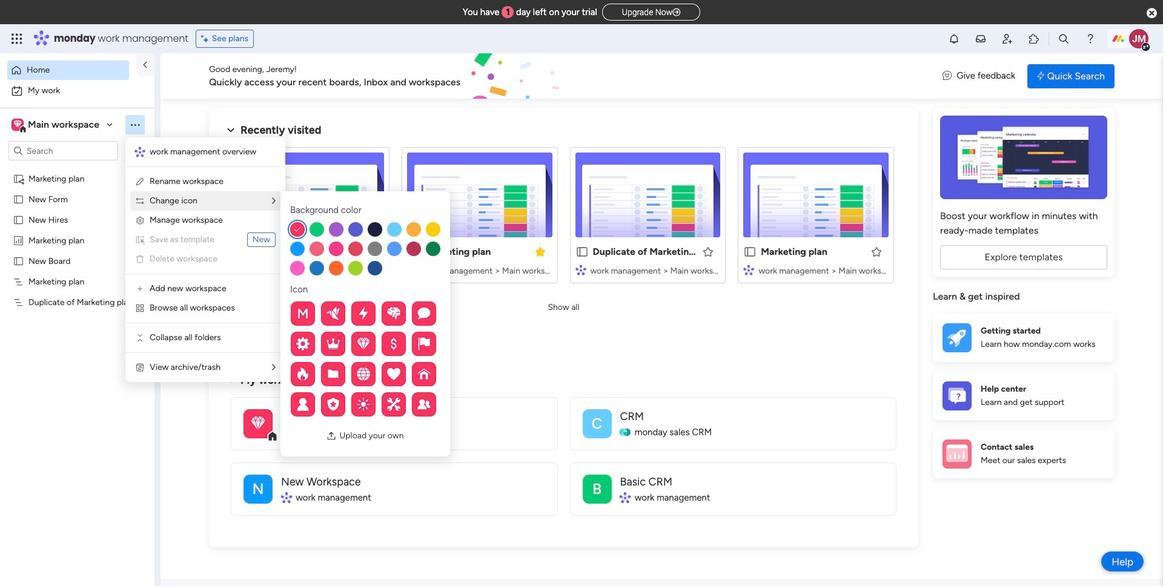 Task type: describe. For each thing, give the bounding box(es) containing it.
public board image for component icon corresponding to add to favorites icon
[[744, 245, 757, 259]]

workspace selection element
[[12, 118, 101, 133]]

2 vertical spatial option
[[0, 168, 155, 170]]

public board image for remove from favorites icon component icon
[[239, 245, 252, 259]]

remove from favorites image
[[534, 246, 546, 258]]

contact sales element
[[933, 430, 1115, 479]]

close my workspaces image
[[224, 373, 238, 388]]

1 horizontal spatial shareable board image
[[407, 245, 421, 259]]

select product image
[[11, 33, 23, 45]]

0 horizontal spatial public board image
[[13, 255, 24, 267]]

quick search results list box
[[224, 138, 904, 298]]

monday marketplace image
[[1029, 33, 1041, 45]]

v2 bolt switch image
[[1038, 69, 1045, 83]]

close recently visited image
[[224, 123, 238, 138]]

templates image image
[[944, 116, 1104, 199]]

view archive/trash image
[[135, 363, 145, 373]]

1 vertical spatial public board image
[[13, 214, 24, 225]]

list arrow image for change icon
[[272, 197, 276, 205]]

add to favorites image
[[703, 246, 715, 258]]

dapulse rightstroke image
[[673, 8, 681, 17]]

getting started element
[[933, 314, 1115, 362]]

notifications image
[[949, 33, 961, 45]]

change icon image
[[135, 196, 145, 206]]

see plans image
[[201, 32, 212, 45]]

component image for add to favorites icon
[[744, 265, 755, 275]]

component image for remove from favorites icon
[[239, 265, 250, 275]]



Task type: locate. For each thing, give the bounding box(es) containing it.
0 vertical spatial option
[[7, 61, 129, 80]]

2 vertical spatial public board image
[[576, 245, 589, 259]]

public dashboard image
[[13, 235, 24, 246]]

browse all workspaces image
[[135, 304, 145, 313]]

0 vertical spatial list arrow image
[[272, 197, 276, 205]]

manage workspace image
[[135, 216, 145, 225]]

2 horizontal spatial public board image
[[744, 245, 757, 259]]

service icon image
[[135, 235, 145, 245]]

2 list arrow image from the top
[[272, 364, 276, 372]]

list arrow image for view archive/trash image
[[272, 364, 276, 372]]

list arrow image
[[272, 197, 276, 205], [272, 364, 276, 372]]

v2 user feedback image
[[943, 69, 952, 83]]

workspace options image
[[129, 119, 141, 131]]

Search in workspace field
[[25, 144, 101, 158]]

dapulse close image
[[1147, 7, 1158, 19]]

delete workspace image
[[135, 255, 145, 264]]

1 vertical spatial shareable board image
[[407, 245, 421, 259]]

rename workspace image
[[135, 177, 145, 187]]

1 component image from the left
[[239, 265, 250, 275]]

workspace image
[[13, 118, 22, 132], [583, 409, 612, 439], [244, 475, 273, 504], [583, 475, 612, 504]]

shareable board image
[[13, 173, 24, 184], [407, 245, 421, 259]]

public board image
[[13, 193, 24, 205], [13, 214, 24, 225], [576, 245, 589, 259]]

0 vertical spatial public board image
[[13, 193, 24, 205]]

update feed image
[[975, 33, 987, 45]]

2 menu item from the top
[[135, 252, 276, 267]]

component image
[[239, 265, 250, 275], [744, 265, 755, 275]]

1 vertical spatial option
[[7, 81, 147, 101]]

1 list arrow image from the top
[[272, 197, 276, 205]]

public board image
[[239, 245, 252, 259], [744, 245, 757, 259], [13, 255, 24, 267]]

1 horizontal spatial public board image
[[239, 245, 252, 259]]

workspace image
[[12, 118, 24, 132], [244, 409, 273, 439], [251, 413, 265, 435]]

option
[[7, 61, 129, 80], [7, 81, 147, 101], [0, 168, 155, 170]]

0 horizontal spatial shareable board image
[[13, 173, 24, 184]]

help image
[[1085, 33, 1097, 45]]

1 vertical spatial menu item
[[135, 252, 276, 267]]

list box
[[0, 166, 155, 476]]

photo icon image
[[327, 432, 337, 441]]

2 component image from the left
[[744, 265, 755, 275]]

0 vertical spatial menu item
[[135, 233, 276, 247]]

remove from favorites image
[[366, 246, 378, 258]]

1 vertical spatial list arrow image
[[272, 364, 276, 372]]

help center element
[[933, 372, 1115, 420]]

menu
[[125, 138, 285, 382]]

add to favorites image
[[871, 246, 883, 258]]

1 horizontal spatial component image
[[744, 265, 755, 275]]

invite members image
[[1002, 33, 1014, 45]]

collapse all folders image
[[135, 333, 145, 343]]

0 element
[[346, 332, 361, 347]]

search everything image
[[1058, 33, 1070, 45]]

0 vertical spatial shareable board image
[[13, 173, 24, 184]]

1 menu item from the top
[[135, 233, 276, 247]]

add new workspace image
[[135, 284, 145, 294]]

menu item
[[135, 233, 276, 247], [135, 252, 276, 267]]

0 horizontal spatial component image
[[239, 265, 250, 275]]

jeremy miller image
[[1130, 29, 1149, 48]]



Task type: vqa. For each thing, say whether or not it's contained in the screenshot.
the Close Update feed (Inbox) ICON
no



